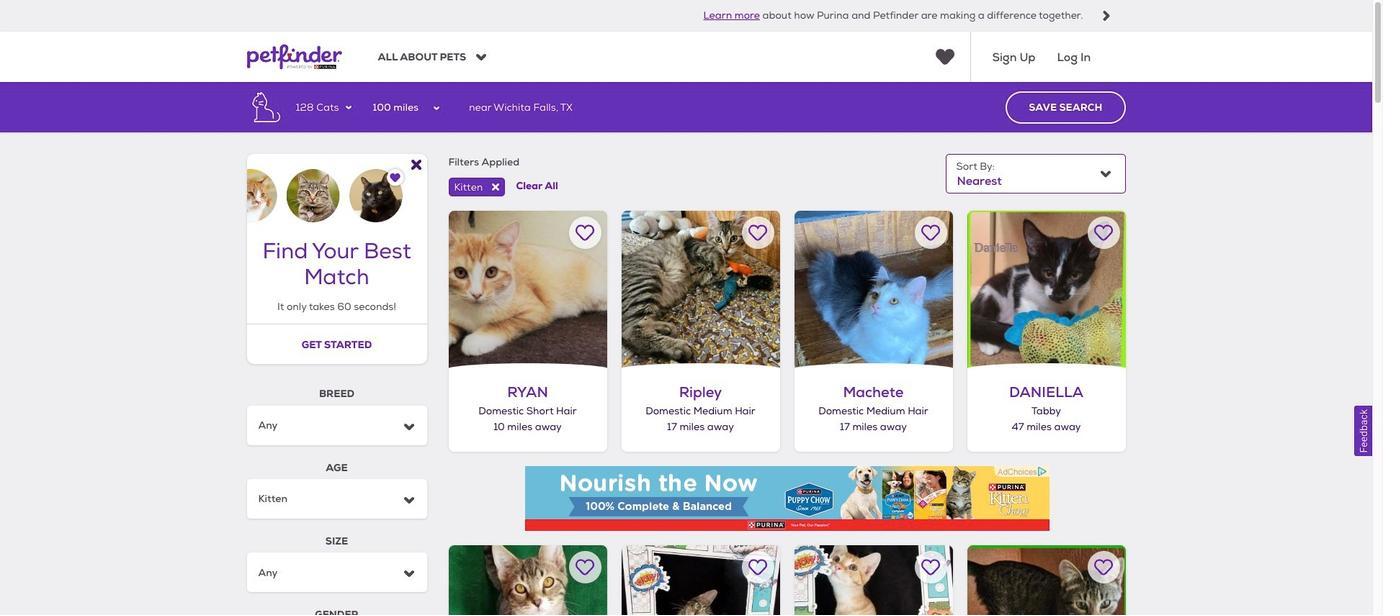 Task type: describe. For each thing, give the bounding box(es) containing it.
petfinder home image
[[247, 32, 342, 82]]

shroeder, adoptable cat, kitten male domestic short hair & tabby mix, 49 miles away. image
[[794, 546, 953, 616]]

sherman, adoptable cat, kitten male domestic short hair & tabby mix, 49 miles away. image
[[621, 546, 780, 616]]

potential cat matches image
[[247, 154, 427, 223]]

augustus, adoptable cat, kitten male tabby, 49 miles away. image
[[967, 546, 1126, 616]]



Task type: locate. For each thing, give the bounding box(es) containing it.
ripley, adoptable cat, kitten female domestic medium hair, 17 miles away. image
[[621, 211, 780, 369]]

advertisement element
[[525, 466, 1049, 531]]

daniella, adoptable cat, kitten female tabby, 47 miles away. image
[[967, 211, 1126, 369]]

ryan, adoptable cat, kitten male domestic short hair, 10 miles away. image
[[448, 211, 607, 369]]

shoes, adoptable cat, kitten male domestic short hair, 49 miles away. image
[[448, 546, 607, 616]]

main content
[[0, 82, 1372, 616]]

machete, adoptable cat, kitten male domestic medium hair, 17 miles away. image
[[794, 211, 953, 369]]



Task type: vqa. For each thing, say whether or not it's contained in the screenshot.
Petfinder Home Image
yes



